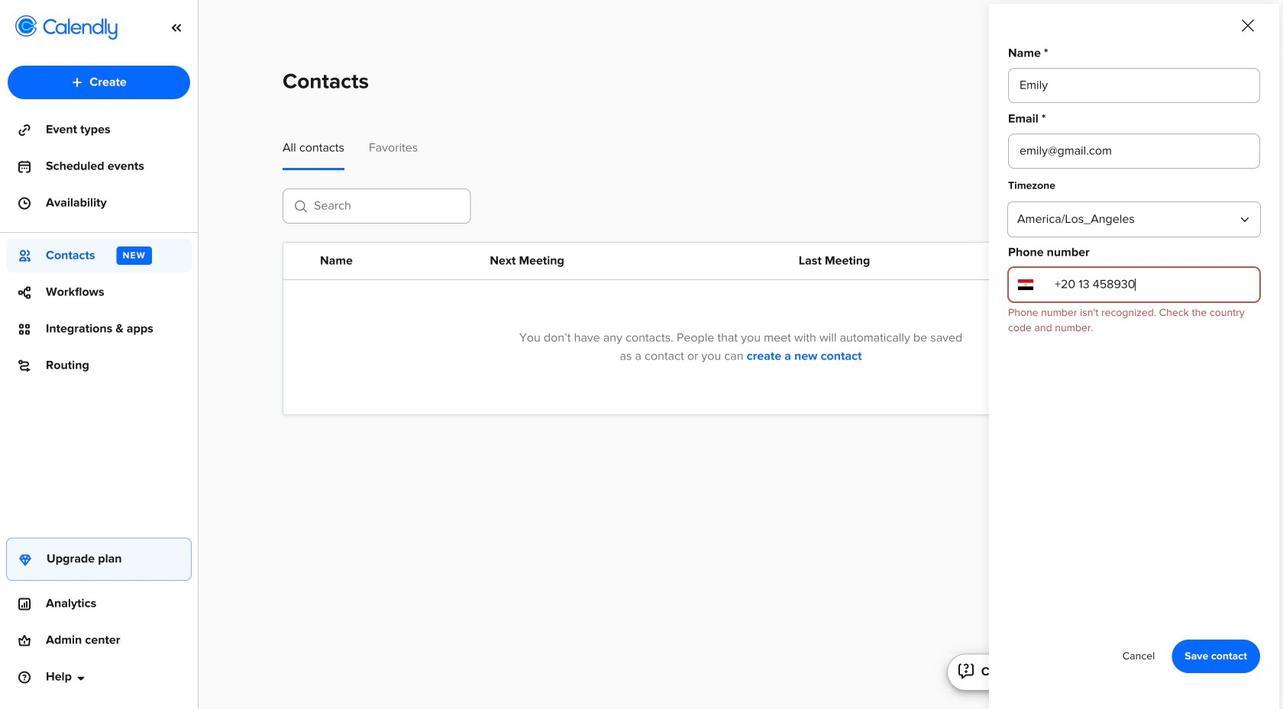Task type: locate. For each thing, give the bounding box(es) containing it.
None search field
[[283, 189, 471, 230]]

None text field
[[1009, 68, 1261, 103]]

None text field
[[1009, 134, 1261, 169]]

Search field
[[283, 189, 471, 224]]

None telephone field
[[1009, 267, 1261, 303]]



Task type: vqa. For each thing, say whether or not it's contained in the screenshot.
Set up the basics progress progress bar
yes



Task type: describe. For each thing, give the bounding box(es) containing it.
main navigation element
[[0, 0, 199, 710]]

set up the basics progress progress bar
[[1092, 668, 1138, 676]]

calendly image
[[43, 18, 118, 40]]



